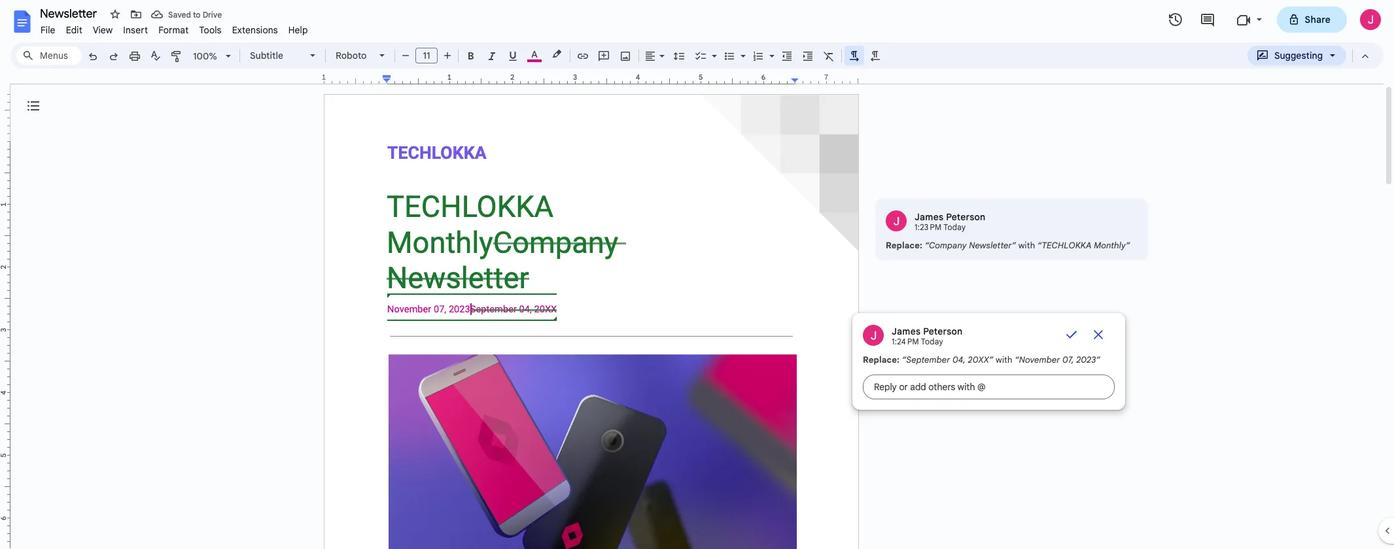 Task type: vqa. For each thing, say whether or not it's contained in the screenshot.
the Saved to Drive Button
yes



Task type: describe. For each thing, give the bounding box(es) containing it.
today for "september
[[921, 337, 944, 347]]

drive
[[203, 9, 222, 19]]

subtitle
[[250, 50, 284, 62]]

edit menu item
[[61, 22, 88, 38]]

Zoom text field
[[190, 47, 221, 65]]

suggesting
[[1275, 50, 1324, 62]]

Font size text field
[[416, 48, 437, 63]]

styles list. subtitle selected. option
[[250, 46, 302, 65]]

insert menu item
[[118, 22, 153, 38]]

"september
[[902, 355, 951, 366]]

share
[[1306, 14, 1331, 26]]

insert image image
[[618, 46, 633, 65]]

view
[[93, 24, 113, 36]]

highlight color image
[[550, 46, 564, 62]]

replace: for replace: "company newsletter" with "techlokka monthly"
[[886, 240, 923, 251]]

1:23 pm
[[915, 223, 942, 232]]

extensions menu item
[[227, 22, 283, 38]]

insert
[[123, 24, 148, 36]]

main toolbar
[[81, 0, 886, 372]]

help menu item
[[283, 22, 313, 38]]

"november
[[1015, 355, 1061, 366]]

edit
[[66, 24, 82, 36]]

newsletter"
[[970, 240, 1017, 251]]

peterson for "september
[[924, 326, 963, 338]]

monthly"
[[1095, 240, 1131, 251]]

2023"
[[1077, 355, 1101, 366]]

0 vertical spatial with
[[1019, 240, 1036, 251]]

font list. roboto selected. option
[[336, 46, 372, 65]]

menu bar banner
[[0, 0, 1395, 550]]

james peterson image for replace: "company newsletter" with "techlokka monthly"
[[886, 211, 907, 232]]

"company
[[925, 240, 967, 251]]

replace: "company newsletter" with "techlokka monthly"
[[886, 240, 1131, 251]]

Font size field
[[416, 48, 443, 64]]

format
[[159, 24, 189, 36]]

james for "september
[[892, 326, 921, 338]]

menu bar inside the menu bar 'banner'
[[35, 17, 313, 39]]

04,
[[953, 355, 966, 366]]

application containing share
[[0, 0, 1395, 550]]

saved to drive button
[[148, 5, 225, 24]]

mode and view toolbar
[[1248, 43, 1377, 69]]



Task type: locate. For each thing, give the bounding box(es) containing it.
0 vertical spatial replace:
[[886, 240, 923, 251]]

list
[[853, 199, 1149, 410]]

james peterson image
[[886, 211, 907, 232], [863, 325, 884, 346]]

replace: "september 04, 20xx" with "november 07, 2023"
[[863, 355, 1101, 366]]

file
[[41, 24, 55, 36]]

roboto
[[336, 50, 367, 62]]

"techlokka
[[1038, 240, 1092, 251]]

text color image
[[528, 46, 542, 62]]

today inside james peterson 1:24 pm today
[[921, 337, 944, 347]]

today up "september
[[921, 337, 944, 347]]

Star checkbox
[[106, 5, 124, 24]]

1:24 pm
[[892, 337, 920, 347]]

james peterson image for replace: "september 04, 20xx" with "november 07, 2023"
[[863, 325, 884, 346]]

list inside "application"
[[853, 199, 1149, 410]]

with right 20xx"
[[996, 355, 1013, 366]]

20xx"
[[968, 355, 994, 366]]

left margin image
[[325, 74, 391, 84]]

to
[[193, 9, 201, 19]]

tools
[[199, 24, 222, 36]]

top margin image
[[0, 95, 10, 145]]

Reply field
[[863, 375, 1115, 400]]

with
[[1019, 240, 1036, 251], [996, 355, 1013, 366]]

james peterson image left 1:24 pm
[[863, 325, 884, 346]]

peterson for "company
[[947, 211, 986, 223]]

application
[[0, 0, 1395, 550]]

Zoom field
[[188, 46, 237, 66]]

with right newsletter"
[[1019, 240, 1036, 251]]

menu bar
[[35, 17, 313, 39]]

0 vertical spatial james
[[915, 211, 944, 223]]

james
[[915, 211, 944, 223], [892, 326, 921, 338]]

line & paragraph spacing image
[[672, 46, 687, 65]]

1 vertical spatial replace:
[[863, 355, 900, 366]]

list containing james peterson
[[853, 199, 1149, 410]]

replace: down 1:24 pm
[[863, 355, 900, 366]]

today up "company
[[944, 223, 967, 232]]

view menu item
[[88, 22, 118, 38]]

1 vertical spatial james peterson image
[[863, 325, 884, 346]]

1 vertical spatial today
[[921, 337, 944, 347]]

0 vertical spatial james peterson image
[[886, 211, 907, 232]]

peterson up "company
[[947, 211, 986, 223]]

1 vertical spatial with
[[996, 355, 1013, 366]]

1 horizontal spatial with
[[1019, 240, 1036, 251]]

saved to drive
[[168, 9, 222, 19]]

1 vertical spatial peterson
[[924, 326, 963, 338]]

0 vertical spatial peterson
[[947, 211, 986, 223]]

james inside james peterson 1:24 pm today
[[892, 326, 921, 338]]

saved
[[168, 9, 191, 19]]

Menus field
[[16, 46, 82, 65]]

replace: for replace: "september 04, 20xx" with "november 07, 2023"
[[863, 355, 900, 366]]

today for "company
[[944, 223, 967, 232]]

james peterson 1:24 pm today
[[892, 326, 963, 347]]

james inside james peterson 1:23 pm today
[[915, 211, 944, 223]]

format menu item
[[153, 22, 194, 38]]

james peterson image left 1:23 pm
[[886, 211, 907, 232]]

peterson
[[947, 211, 986, 223], [924, 326, 963, 338]]

james for "company
[[915, 211, 944, 223]]

replace:
[[886, 240, 923, 251], [863, 355, 900, 366]]

menu bar containing file
[[35, 17, 313, 39]]

help
[[289, 24, 308, 36]]

tools menu item
[[194, 22, 227, 38]]

0 vertical spatial today
[[944, 223, 967, 232]]

suggesting button
[[1248, 46, 1347, 65]]

1
[[322, 73, 326, 82]]

0 horizontal spatial with
[[996, 355, 1013, 366]]

right margin image
[[792, 74, 858, 84]]

share button
[[1277, 7, 1348, 33]]

replace: down 1:23 pm
[[886, 240, 923, 251]]

0 horizontal spatial james peterson image
[[863, 325, 884, 346]]

peterson inside james peterson 1:23 pm today
[[947, 211, 986, 223]]

james up "company
[[915, 211, 944, 223]]

peterson inside james peterson 1:24 pm today
[[924, 326, 963, 338]]

james up "september
[[892, 326, 921, 338]]

file menu item
[[35, 22, 61, 38]]

1 vertical spatial james
[[892, 326, 921, 338]]

07,
[[1063, 355, 1075, 366]]

james peterson 1:23 pm today
[[915, 211, 986, 232]]

today inside james peterson 1:23 pm today
[[944, 223, 967, 232]]

peterson up 04,
[[924, 326, 963, 338]]

Rename text field
[[35, 5, 105, 21]]

today
[[944, 223, 967, 232], [921, 337, 944, 347]]

extensions
[[232, 24, 278, 36]]

1 horizontal spatial james peterson image
[[886, 211, 907, 232]]



